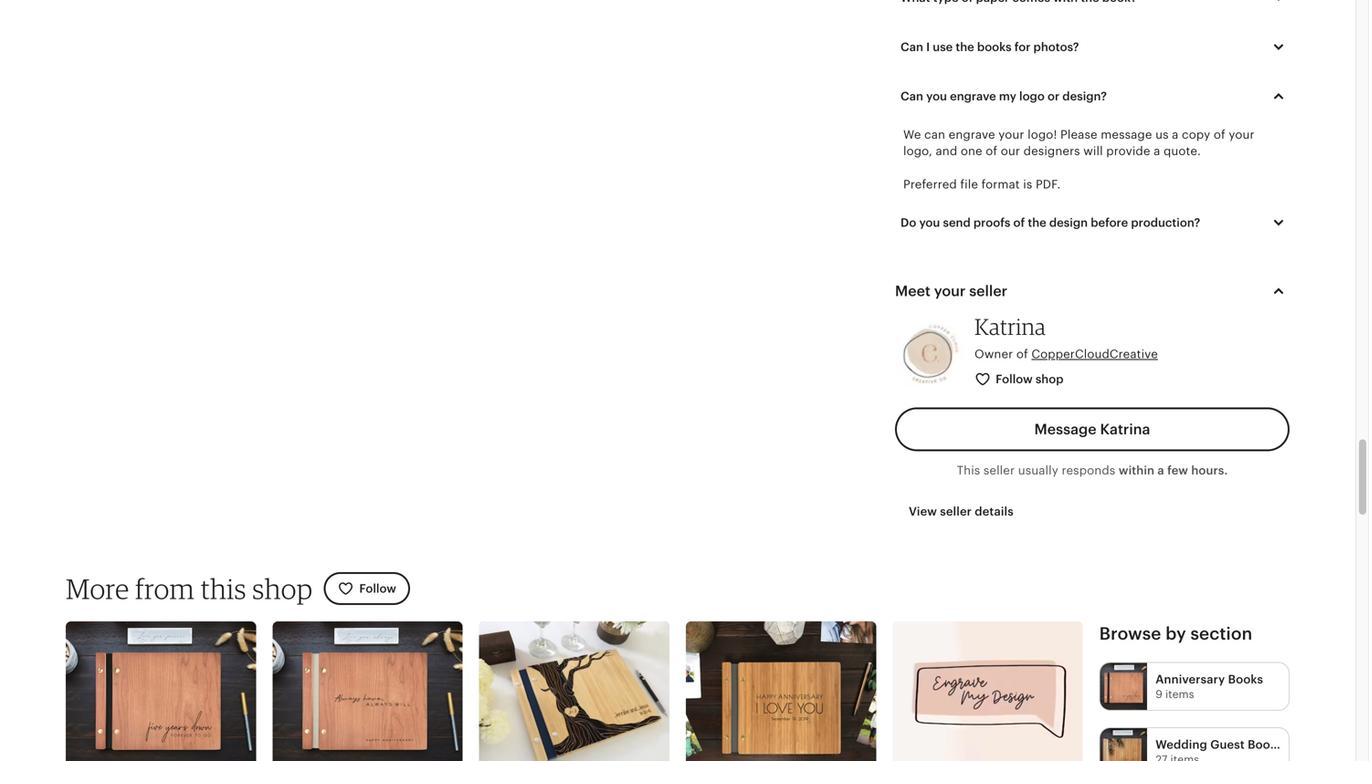 Task type: vqa. For each thing, say whether or not it's contained in the screenshot.
logo at the right of page
yes



Task type: locate. For each thing, give the bounding box(es) containing it.
books right guest
[[1248, 739, 1283, 753]]

your right meet
[[934, 283, 966, 300]]

of right proofs
[[1014, 216, 1025, 230]]

file
[[961, 178, 979, 191]]

katrina up the "within"
[[1100, 422, 1151, 438]]

0 horizontal spatial katrina
[[975, 314, 1046, 341]]

us
[[1156, 128, 1169, 142]]

1 vertical spatial the
[[1028, 216, 1047, 230]]

this
[[201, 572, 246, 606]]

follow shop button
[[961, 363, 1079, 397]]

message katrina
[[1035, 422, 1151, 438]]

section
[[1191, 625, 1253, 644]]

your right copy
[[1229, 128, 1255, 142]]

books
[[977, 40, 1012, 54]]

you for can
[[926, 89, 947, 103]]

your
[[999, 128, 1025, 142], [1229, 128, 1255, 142], [934, 283, 966, 300]]

follow
[[996, 373, 1033, 386], [359, 582, 396, 596]]

do you send proofs of the design before production?
[[901, 216, 1201, 230]]

follow shop
[[996, 373, 1064, 386]]

can for can i use the books for photos?
[[901, 40, 924, 54]]

the inside can i use the books for photos? dropdown button
[[956, 40, 975, 54]]

can i use the books for photos? button
[[887, 28, 1304, 66]]

0 horizontal spatial the
[[956, 40, 975, 54]]

1 vertical spatial katrina
[[1100, 422, 1151, 438]]

can
[[901, 40, 924, 54], [901, 89, 924, 103]]

owner
[[975, 348, 1013, 362]]

the left design
[[1028, 216, 1047, 230]]

wedding guest books
[[1156, 739, 1283, 753]]

can up we
[[901, 89, 924, 103]]

you
[[926, 89, 947, 103], [920, 216, 940, 230]]

do
[[901, 216, 917, 230]]

your up "our"
[[999, 128, 1025, 142]]

a right "us"
[[1172, 128, 1179, 142]]

1 horizontal spatial your
[[999, 128, 1025, 142]]

a left few
[[1158, 464, 1165, 478]]

seller for details
[[940, 505, 972, 519]]

0 vertical spatial seller
[[970, 283, 1008, 300]]

is
[[1023, 178, 1033, 191]]

0 vertical spatial a
[[1172, 128, 1179, 142]]

0 vertical spatial can
[[901, 40, 924, 54]]

books
[[1228, 673, 1264, 687], [1248, 739, 1283, 753]]

you inside dropdown button
[[920, 216, 940, 230]]

of inside katrina owner of coppercloudcreative
[[1017, 348, 1029, 362]]

engrave
[[950, 89, 996, 103], [949, 128, 996, 142]]

can for can you engrave my logo or design?
[[901, 89, 924, 103]]

seller
[[970, 283, 1008, 300], [984, 464, 1015, 478], [940, 505, 972, 519]]

more from this shop
[[66, 572, 313, 606]]

see more listings in the anniversary books section image
[[1101, 664, 1148, 711]]

items
[[1166, 689, 1195, 701]]

0 horizontal spatial shop
[[252, 572, 313, 606]]

2 can from the top
[[901, 89, 924, 103]]

2 vertical spatial seller
[[940, 505, 972, 519]]

0 horizontal spatial follow
[[359, 582, 396, 596]]

0 vertical spatial the
[[956, 40, 975, 54]]

photos?
[[1034, 40, 1079, 54]]

meet
[[895, 283, 931, 300]]

0 vertical spatial follow
[[996, 373, 1033, 386]]

format
[[982, 178, 1020, 191]]

we can engrave your logo! please message us a copy of your logo, and one of our designers will provide a quote.
[[904, 128, 1255, 158]]

can you engrave my logo or design? button
[[887, 77, 1304, 116]]

can left i
[[901, 40, 924, 54]]

details
[[975, 505, 1014, 519]]

a
[[1172, 128, 1179, 142], [1154, 144, 1161, 158], [1158, 464, 1165, 478]]

follow for follow shop
[[996, 373, 1033, 386]]

1 horizontal spatial katrina
[[1100, 422, 1151, 438]]

proofs
[[974, 216, 1011, 230]]

1 horizontal spatial the
[[1028, 216, 1047, 230]]

1 vertical spatial shop
[[252, 572, 313, 606]]

message
[[1101, 128, 1153, 142]]

seller up owner on the right of the page
[[970, 283, 1008, 300]]

design
[[1050, 216, 1088, 230]]

see more listings in the wedding guest books section image
[[1101, 729, 1148, 762]]

engrave for your
[[949, 128, 996, 142]]

seller right this
[[984, 464, 1015, 478]]

seller for usually
[[984, 464, 1015, 478]]

preferred
[[904, 178, 957, 191]]

0 vertical spatial katrina
[[975, 314, 1046, 341]]

message katrina button
[[895, 408, 1290, 452]]

design?
[[1063, 89, 1107, 103]]

follow for follow
[[359, 582, 396, 596]]

of left "our"
[[986, 144, 998, 158]]

the right use
[[956, 40, 975, 54]]

0 vertical spatial you
[[926, 89, 947, 103]]

from
[[135, 572, 195, 606]]

1 vertical spatial can
[[901, 89, 924, 103]]

engrave for my
[[950, 89, 996, 103]]

you right do at the right of page
[[920, 216, 940, 230]]

5th anniversary scrapbook gift |  fifth wood anniversary gift | five years down forever to go | wood anniversary ideas image
[[66, 622, 256, 762]]

1 horizontal spatial shop
[[1036, 373, 1064, 386]]

follow button
[[324, 573, 410, 606]]

i
[[926, 40, 930, 54]]

of right copy
[[1214, 128, 1226, 142]]

can
[[925, 128, 946, 142]]

1 can from the top
[[901, 40, 924, 54]]

you inside dropdown button
[[926, 89, 947, 103]]

copy
[[1182, 128, 1211, 142]]

0 vertical spatial books
[[1228, 673, 1264, 687]]

my
[[999, 89, 1017, 103]]

1 vertical spatial seller
[[984, 464, 1015, 478]]

do you send proofs of the design before production? button
[[887, 204, 1304, 242]]

katrina up owner on the right of the page
[[975, 314, 1046, 341]]

pdf.
[[1036, 178, 1061, 191]]

engrave inside dropdown button
[[950, 89, 996, 103]]

provide
[[1107, 144, 1151, 158]]

1 vertical spatial follow
[[359, 582, 396, 596]]

engrave up one
[[949, 128, 996, 142]]

shop down katrina owner of coppercloudcreative
[[1036, 373, 1064, 386]]

engrave left my
[[950, 89, 996, 103]]

coppercloudcreative
[[1032, 348, 1158, 362]]

a down "us"
[[1154, 144, 1161, 158]]

anniversary scrapbook, 5th anniversary gift, first anniversary present, wedding keepsake, wedding gift, custom gift, family tree photo book image
[[479, 622, 670, 762]]

hours.
[[1192, 464, 1228, 478]]

the
[[956, 40, 975, 54], [1028, 216, 1047, 230]]

1 vertical spatial engrave
[[949, 128, 996, 142]]

preferred file format is pdf.
[[904, 178, 1061, 191]]

and
[[936, 144, 958, 158]]

shop right this on the left
[[252, 572, 313, 606]]

anniversary scrapbook album paper 1st anniversary gift for couple | always have, always will image
[[273, 622, 463, 762]]

0 horizontal spatial your
[[934, 283, 966, 300]]

seller inside view seller details link
[[940, 505, 972, 519]]

seller inside meet your seller dropdown button
[[970, 283, 1008, 300]]

seller right view in the right of the page
[[940, 505, 972, 519]]

shop
[[1036, 373, 1064, 386], [252, 572, 313, 606]]

you up can at top
[[926, 89, 947, 103]]

0 vertical spatial engrave
[[950, 89, 996, 103]]

0 vertical spatial shop
[[1036, 373, 1064, 386]]

1 horizontal spatial follow
[[996, 373, 1033, 386]]

1 vertical spatial you
[[920, 216, 940, 230]]

of
[[1214, 128, 1226, 142], [986, 144, 998, 158], [1014, 216, 1025, 230], [1017, 348, 1029, 362]]

katrina
[[975, 314, 1046, 341], [1100, 422, 1151, 438]]

of up follow shop button
[[1017, 348, 1029, 362]]

books down section
[[1228, 673, 1264, 687]]

katrina image
[[895, 319, 964, 387]]

engrave inside we can engrave your logo! please message us a copy of your logo, and one of our designers will provide a quote.
[[949, 128, 996, 142]]

logo
[[1020, 89, 1045, 103]]



Task type: describe. For each thing, give the bounding box(es) containing it.
this
[[957, 464, 981, 478]]

1 vertical spatial a
[[1154, 144, 1161, 158]]

meet your seller button
[[879, 270, 1306, 314]]

wedding
[[1156, 739, 1208, 753]]

responds
[[1062, 464, 1116, 478]]

few
[[1168, 464, 1189, 478]]

katrina inside katrina owner of coppercloudcreative
[[975, 314, 1046, 341]]

the inside do you send proofs of the design before production? dropdown button
[[1028, 216, 1047, 230]]

can i use the books for photos?
[[901, 40, 1079, 54]]

logo!
[[1028, 128, 1057, 142]]

katrina owner of coppercloudcreative
[[975, 314, 1158, 362]]

can you engrave my logo or design?
[[901, 89, 1107, 103]]

use
[[933, 40, 953, 54]]

one
[[961, 144, 983, 158]]

we
[[904, 128, 921, 142]]

browse
[[1100, 625, 1162, 644]]

message
[[1035, 422, 1097, 438]]

please
[[1061, 128, 1098, 142]]

your inside dropdown button
[[934, 283, 966, 300]]

browse by section
[[1100, 625, 1253, 644]]

or
[[1048, 89, 1060, 103]]

engrave my logo upgrade image
[[893, 622, 1083, 762]]

production?
[[1131, 216, 1201, 230]]

designers
[[1024, 144, 1081, 158]]

5th anniversary album, wedding anniversary journal, bamboo album, personalized scrapbook, wood wedding anniversary ideas, anniversary book image
[[686, 622, 876, 762]]

more
[[66, 572, 129, 606]]

view seller details link
[[895, 496, 1028, 529]]

guest
[[1211, 739, 1245, 753]]

of inside dropdown button
[[1014, 216, 1025, 230]]

anniversary books 9 items
[[1156, 673, 1264, 701]]

view
[[909, 505, 937, 519]]

books inside anniversary books 9 items
[[1228, 673, 1264, 687]]

usually
[[1018, 464, 1059, 478]]

for
[[1015, 40, 1031, 54]]

shop inside button
[[1036, 373, 1064, 386]]

before
[[1091, 216, 1129, 230]]

you for do
[[920, 216, 940, 230]]

meet your seller
[[895, 283, 1008, 300]]

coppercloudcreative link
[[1032, 348, 1158, 362]]

view seller details
[[909, 505, 1014, 519]]

katrina inside button
[[1100, 422, 1151, 438]]

9
[[1156, 689, 1163, 701]]

2 horizontal spatial your
[[1229, 128, 1255, 142]]

logo,
[[904, 144, 933, 158]]

our
[[1001, 144, 1021, 158]]

anniversary
[[1156, 673, 1225, 687]]

1 vertical spatial books
[[1248, 739, 1283, 753]]

this seller usually responds within a few hours.
[[957, 464, 1228, 478]]

send
[[943, 216, 971, 230]]

will
[[1084, 144, 1103, 158]]

by
[[1166, 625, 1187, 644]]

within
[[1119, 464, 1155, 478]]

quote.
[[1164, 144, 1201, 158]]

2 vertical spatial a
[[1158, 464, 1165, 478]]



